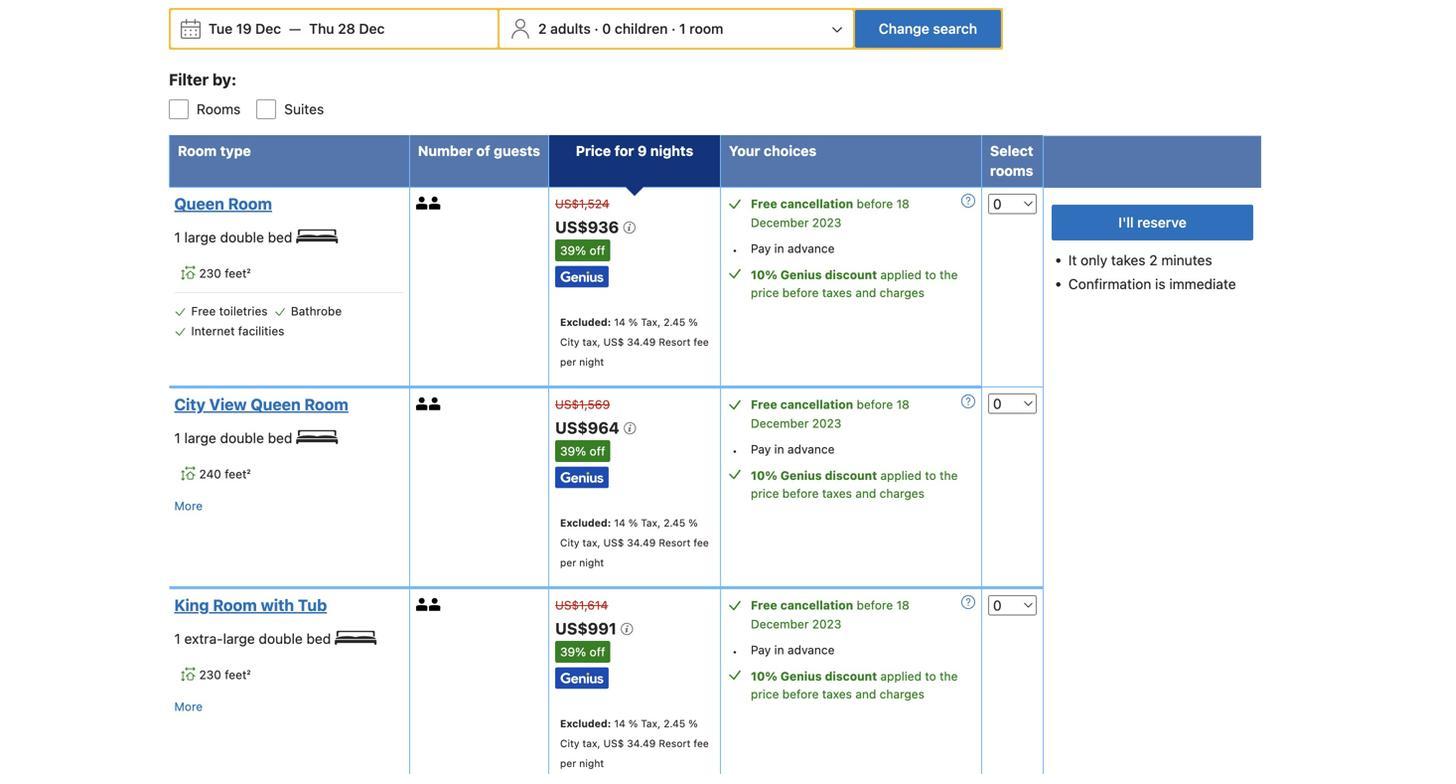 Task type: vqa. For each thing, say whether or not it's contained in the screenshot.
charges
yes



Task type: describe. For each thing, give the bounding box(es) containing it.
city view queen room
[[174, 395, 349, 414]]

more details on meals and payment options image for us$936
[[962, 194, 976, 208]]

free for us$991
[[751, 598, 778, 612]]

• for us$991
[[733, 644, 738, 658]]

room down bathrobe
[[305, 395, 349, 414]]

confirmation
[[1069, 276, 1152, 292]]

filter
[[169, 70, 209, 89]]

tax, for us$936
[[641, 316, 661, 328]]

i'll reserve
[[1119, 214, 1187, 231]]

2 inside 2 adults · 0 children · 1 room dropdown button
[[538, 20, 547, 37]]

18 for us$991
[[897, 598, 910, 612]]

genius for us$964
[[781, 468, 822, 482]]

number of guests
[[418, 143, 541, 159]]

internet
[[191, 324, 235, 338]]

tax, for us$991
[[641, 718, 661, 730]]

off for us$964
[[590, 444, 606, 458]]

select
[[991, 143, 1034, 159]]

10% genius discount for us$936
[[751, 268, 878, 282]]

your
[[729, 143, 761, 159]]

pay in advance for us$964
[[751, 442, 835, 456]]

excluded: for us$991
[[560, 718, 611, 730]]

230 for queen
[[199, 266, 221, 280]]

0 horizontal spatial queen
[[174, 194, 224, 213]]

view
[[209, 395, 247, 414]]

double for room
[[220, 229, 264, 246]]

2023 for us$936
[[813, 216, 842, 230]]

2 adults · 0 children · 1 room button
[[502, 10, 851, 48]]

39% for us$936
[[560, 244, 587, 257]]

to for us$991
[[926, 669, 937, 683]]

change search button
[[855, 10, 1002, 48]]

nights
[[651, 143, 694, 159]]

240 feet²
[[199, 467, 251, 481]]

more for king
[[174, 700, 203, 714]]

pay in advance for us$936
[[751, 242, 835, 255]]

for
[[615, 143, 634, 159]]

choices
[[764, 143, 817, 159]]

2 vertical spatial double
[[259, 631, 303, 647]]

takes
[[1112, 252, 1146, 268]]

2.45 for us$964
[[664, 517, 686, 529]]

excluded: for us$964
[[560, 517, 611, 529]]

city view queen room link
[[174, 395, 398, 414]]

• for us$936
[[733, 243, 738, 257]]

applied to the price before taxes and charges for us$936
[[751, 268, 958, 300]]

city for us$964
[[560, 537, 580, 549]]

thu 28 dec button
[[301, 11, 393, 47]]

bed for room
[[268, 229, 293, 246]]

2 vertical spatial bed
[[307, 631, 331, 647]]

city for us$991
[[560, 738, 580, 749]]

cancellation for us$991
[[781, 598, 854, 612]]

large for queen
[[184, 229, 216, 246]]

charges for us$991
[[880, 687, 925, 701]]

us$964
[[555, 419, 624, 438]]

tax, for us$964
[[583, 537, 601, 549]]

only
[[1081, 252, 1108, 268]]

december for us$936
[[751, 216, 809, 230]]

34.49 for us$991
[[627, 738, 656, 749]]

facilities
[[238, 324, 285, 338]]

of
[[477, 143, 491, 159]]

the for us$936
[[940, 268, 958, 282]]

it only takes 2 minutes confirmation is immediate
[[1069, 252, 1237, 292]]

before 18 december 2023 for us$991
[[751, 598, 910, 631]]

by:
[[213, 70, 237, 89]]

price for 9 nights
[[576, 143, 694, 159]]

39% off for us$936
[[560, 244, 606, 257]]

1 dec from the left
[[255, 20, 281, 37]]

taxes for us$991
[[823, 687, 853, 701]]

guests
[[494, 143, 541, 159]]

39% off. you're getting 39% off the original price due to multiple deals and benefits.. element for us$991
[[555, 641, 611, 663]]

to for us$936
[[926, 268, 937, 282]]

tue 19 dec button
[[201, 11, 289, 47]]

1 for city view queen room
[[174, 430, 181, 446]]

more for city
[[174, 499, 203, 513]]

applied for us$991
[[881, 669, 922, 683]]

free toiletries
[[191, 304, 268, 318]]

occupancy image for city view queen room
[[416, 398, 429, 411]]

search
[[934, 20, 978, 37]]

19
[[236, 20, 252, 37]]

group containing rooms
[[153, 84, 1262, 119]]

fee for us$991
[[694, 738, 709, 749]]

10% genius discount for us$964
[[751, 468, 878, 482]]

genius for us$991
[[781, 669, 822, 683]]

internet facilities
[[191, 324, 285, 338]]

18 for us$964
[[897, 398, 910, 412]]

2 adults · 0 children · 1 room
[[538, 20, 724, 37]]

type
[[220, 143, 251, 159]]

advance for us$936
[[788, 242, 835, 255]]

1 for queen room
[[174, 229, 181, 246]]

the for us$991
[[940, 669, 958, 683]]

9
[[638, 143, 647, 159]]

resort for us$964
[[659, 537, 691, 549]]

14 % tax, 2.45 % city tax, us$ 34.49 resort fee per night for us$964
[[560, 517, 709, 569]]

2.45 for us$936
[[664, 316, 686, 328]]

39% off. you're getting 39% off the original price due to multiple deals and benefits.. element for us$964
[[555, 440, 611, 462]]

39% off. you're getting 39% off the original price due to multiple deals and benefits.. element for us$936
[[555, 240, 611, 261]]

room type
[[178, 143, 251, 159]]

applied for us$936
[[881, 268, 922, 282]]

us$1,569
[[555, 398, 610, 412]]

1 horizontal spatial queen
[[251, 395, 301, 414]]

2 · from the left
[[672, 20, 676, 37]]

king room with tub link
[[174, 595, 398, 615]]

suites
[[284, 101, 324, 117]]

number
[[418, 143, 473, 159]]

king
[[174, 596, 209, 615]]

taxes for us$964
[[823, 486, 853, 500]]

immediate
[[1170, 276, 1237, 292]]

night for us$936
[[580, 356, 604, 368]]

charges for us$936
[[880, 286, 925, 300]]

• for us$964
[[733, 444, 738, 458]]

it
[[1069, 252, 1078, 268]]

adults
[[551, 20, 591, 37]]

select rooms
[[991, 143, 1034, 179]]

occupancy image for king room with tub
[[416, 598, 429, 611]]

children
[[615, 20, 668, 37]]

and for us$964
[[856, 486, 877, 500]]



Task type: locate. For each thing, give the bounding box(es) containing it.
0 vertical spatial per
[[560, 356, 577, 368]]

10% for us$991
[[751, 669, 778, 683]]

us$1,614
[[555, 598, 609, 612]]

· left 0
[[595, 20, 599, 37]]

before
[[857, 197, 894, 211], [783, 286, 819, 300], [857, 398, 894, 412], [783, 486, 819, 500], [857, 598, 894, 612], [783, 687, 819, 701]]

in for us$964
[[775, 442, 785, 456]]

39% for us$964
[[560, 444, 587, 458]]

change
[[879, 20, 930, 37]]

city for us$936
[[560, 336, 580, 348]]

0 vertical spatial large
[[184, 229, 216, 246]]

2 vertical spatial price
[[751, 687, 779, 701]]

34.49 for us$964
[[627, 537, 656, 549]]

39% off. you're getting 39% off the original price due to multiple deals and benefits.. element
[[555, 240, 611, 261], [555, 440, 611, 462], [555, 641, 611, 663]]

1 vertical spatial cancellation
[[781, 398, 854, 412]]

2.45 for us$991
[[664, 718, 686, 730]]

bed down tub
[[307, 631, 331, 647]]

14 for us$964
[[614, 517, 626, 529]]

bed down city view queen room link
[[268, 430, 293, 446]]

14 for us$936
[[614, 316, 626, 328]]

2 dec from the left
[[359, 20, 385, 37]]

large
[[184, 229, 216, 246], [184, 430, 216, 446], [223, 631, 255, 647]]

2 vertical spatial excluded:
[[560, 718, 611, 730]]

1 fee from the top
[[694, 336, 709, 348]]

tue 19 dec — thu 28 dec
[[209, 20, 385, 37]]

room up 1 extra-large double bed
[[213, 596, 257, 615]]

large down king room with tub
[[223, 631, 255, 647]]

your choices
[[729, 143, 817, 159]]

3 advance from the top
[[788, 643, 835, 657]]

3 10% genius discount from the top
[[751, 669, 878, 683]]

genius for us$936
[[781, 268, 822, 282]]

room down type
[[228, 194, 272, 213]]

1 39% off. you're getting 39% off the original price due to multiple deals and benefits.. element from the top
[[555, 240, 611, 261]]

1 inside dropdown button
[[680, 20, 686, 37]]

pay for us$964
[[751, 442, 771, 456]]

2 fee from the top
[[694, 537, 709, 549]]

2 vertical spatial and
[[856, 687, 877, 701]]

advance for us$964
[[788, 442, 835, 456]]

3 2.45 from the top
[[664, 718, 686, 730]]

39% off down us$936
[[560, 244, 606, 257]]

10%
[[751, 268, 778, 282], [751, 468, 778, 482], [751, 669, 778, 683]]

1 vertical spatial 2
[[1150, 252, 1158, 268]]

change search
[[879, 20, 978, 37]]

1 pay in advance from the top
[[751, 242, 835, 255]]

minutes
[[1162, 252, 1213, 268]]

1 vertical spatial free cancellation
[[751, 398, 854, 412]]

free for us$964
[[751, 398, 778, 412]]

taxes for us$936
[[823, 286, 853, 300]]

applied to the price before taxes and charges
[[751, 268, 958, 300], [751, 468, 958, 500], [751, 669, 958, 701]]

bed
[[268, 229, 293, 246], [268, 430, 293, 446], [307, 631, 331, 647]]

1 vertical spatial 10%
[[751, 468, 778, 482]]

2 230 feet² from the top
[[199, 668, 251, 682]]

0 vertical spatial occupancy image
[[429, 398, 442, 411]]

price for us$936
[[751, 286, 779, 300]]

feet²
[[225, 266, 251, 280], [225, 467, 251, 481], [225, 668, 251, 682]]

1 10% genius discount from the top
[[751, 268, 878, 282]]

0 horizontal spatial 2
[[538, 20, 547, 37]]

1 more from the top
[[174, 499, 203, 513]]

1 price from the top
[[751, 286, 779, 300]]

excluded: up us$1,614
[[560, 517, 611, 529]]

3 2023 from the top
[[813, 617, 842, 631]]

1 horizontal spatial dec
[[359, 20, 385, 37]]

1 vertical spatial large
[[184, 430, 216, 446]]

more link down extra-
[[174, 697, 203, 717]]

2 39% off from the top
[[560, 444, 606, 458]]

14 for us$991
[[614, 718, 626, 730]]

resort
[[659, 336, 691, 348], [659, 537, 691, 549], [659, 738, 691, 749]]

extra-
[[184, 631, 223, 647]]

2 vertical spatial resort
[[659, 738, 691, 749]]

1 resort from the top
[[659, 336, 691, 348]]

2 10% genius discount from the top
[[751, 468, 878, 482]]

1 pay from the top
[[751, 242, 771, 255]]

double down view
[[220, 430, 264, 446]]

•
[[733, 243, 738, 257], [733, 444, 738, 458], [733, 644, 738, 658]]

39% off down us$964
[[560, 444, 606, 458]]

2 2.45 from the top
[[664, 517, 686, 529]]

dec right 19 at left
[[255, 20, 281, 37]]

1 large double bed down view
[[174, 430, 296, 446]]

2 18 from the top
[[897, 398, 910, 412]]

1 vertical spatial 14 % tax, 2.45 % city tax, us$ 34.49 resort fee per night
[[560, 517, 709, 569]]

2 1 large double bed from the top
[[174, 430, 296, 446]]

more
[[174, 499, 203, 513], [174, 700, 203, 714]]

1 vertical spatial price
[[751, 486, 779, 500]]

city
[[560, 336, 580, 348], [174, 395, 206, 414], [560, 537, 580, 549], [560, 738, 580, 749]]

2 vertical spatial 34.49
[[627, 738, 656, 749]]

1 vertical spatial more link
[[174, 697, 203, 717]]

cancellation for us$936
[[781, 197, 854, 211]]

0 vertical spatial pay
[[751, 242, 771, 255]]

2 vertical spatial 39% off
[[560, 645, 606, 659]]

2 left adults
[[538, 20, 547, 37]]

price for us$991
[[751, 687, 779, 701]]

1 taxes from the top
[[823, 286, 853, 300]]

applied for us$964
[[881, 468, 922, 482]]

off down us$991
[[590, 645, 606, 659]]

is
[[1156, 276, 1166, 292]]

14 % tax, 2.45 % city tax, us$ 34.49 resort fee per night for us$991
[[560, 718, 709, 769]]

3 excluded: from the top
[[560, 718, 611, 730]]

0 vertical spatial 14
[[614, 316, 626, 328]]

230 feet² up free toiletries
[[199, 266, 251, 280]]

the for us$964
[[940, 468, 958, 482]]

pay in advance for us$991
[[751, 643, 835, 657]]

2 2023 from the top
[[813, 416, 842, 430]]

large for city
[[184, 430, 216, 446]]

toiletries
[[219, 304, 268, 318]]

1 left "room"
[[680, 20, 686, 37]]

1 more details on meals and payment options image from the top
[[962, 194, 976, 208]]

2 applied to the price before taxes and charges from the top
[[751, 468, 958, 500]]

1 free cancellation from the top
[[751, 197, 854, 211]]

off down us$936
[[590, 244, 606, 257]]

1 vertical spatial 10% genius discount
[[751, 468, 878, 482]]

discount for us$936
[[825, 268, 878, 282]]

us$
[[604, 336, 624, 348], [604, 537, 624, 549], [604, 738, 624, 749]]

3 34.49 from the top
[[627, 738, 656, 749]]

free cancellation
[[751, 197, 854, 211], [751, 398, 854, 412], [751, 598, 854, 612]]

2 inside it only takes 2 minutes confirmation is immediate
[[1150, 252, 1158, 268]]

2 vertical spatial tax,
[[583, 738, 601, 749]]

price
[[576, 143, 611, 159]]

10% for us$936
[[751, 268, 778, 282]]

and
[[856, 286, 877, 300], [856, 486, 877, 500], [856, 687, 877, 701]]

resort for us$991
[[659, 738, 691, 749]]

filter by:
[[169, 70, 237, 89]]

2 occupancy image from the top
[[429, 598, 442, 611]]

2 excluded: from the top
[[560, 517, 611, 529]]

free for us$936
[[751, 197, 778, 211]]

bed for view
[[268, 430, 293, 446]]

3 • from the top
[[733, 644, 738, 658]]

i'll reserve button
[[1052, 205, 1254, 241]]

december for us$964
[[751, 416, 809, 430]]

2 up is at the top of page
[[1150, 252, 1158, 268]]

·
[[595, 20, 599, 37], [672, 20, 676, 37]]

2 more link from the top
[[174, 697, 203, 717]]

us$1,524
[[555, 197, 610, 211]]

2 genius from the top
[[781, 468, 822, 482]]

1 large double bed for room
[[174, 229, 296, 246]]

off
[[590, 244, 606, 257], [590, 444, 606, 458], [590, 645, 606, 659]]

2 vertical spatial the
[[940, 669, 958, 683]]

0 vertical spatial and
[[856, 286, 877, 300]]

1 230 feet² from the top
[[199, 266, 251, 280]]

14 % tax, 2.45 % city tax, us$ 34.49 resort fee per night for us$936
[[560, 316, 709, 368]]

1 vertical spatial 230 feet²
[[199, 668, 251, 682]]

per for us$936
[[560, 356, 577, 368]]

0 vertical spatial before 18 december 2023
[[751, 197, 910, 230]]

before 18 december 2023 for us$936
[[751, 197, 910, 230]]

charges for us$964
[[880, 486, 925, 500]]

tax,
[[583, 336, 601, 348], [583, 537, 601, 549], [583, 738, 601, 749]]

0 vertical spatial price
[[751, 286, 779, 300]]

cancellation
[[781, 197, 854, 211], [781, 398, 854, 412], [781, 598, 854, 612]]

3 before 18 december 2023 from the top
[[751, 598, 910, 631]]

room
[[178, 143, 217, 159], [228, 194, 272, 213], [305, 395, 349, 414], [213, 596, 257, 615]]

the
[[940, 268, 958, 282], [940, 468, 958, 482], [940, 669, 958, 683]]

1 vertical spatial 14
[[614, 517, 626, 529]]

more link
[[174, 496, 203, 516], [174, 697, 203, 717]]

double down with
[[259, 631, 303, 647]]

2 before 18 december 2023 from the top
[[751, 398, 910, 430]]

1 1 large double bed from the top
[[174, 229, 296, 246]]

2 vertical spatial free cancellation
[[751, 598, 854, 612]]

1 vertical spatial 39% off. you're getting 39% off the original price due to multiple deals and benefits.. element
[[555, 440, 611, 462]]

0 vertical spatial 2023
[[813, 216, 842, 230]]

39% for us$991
[[560, 645, 587, 659]]

cancellation for us$964
[[781, 398, 854, 412]]

feet² up toiletries
[[225, 266, 251, 280]]

1 left extra-
[[174, 631, 181, 647]]

more details on meals and payment options image for us$991
[[962, 595, 976, 609]]

excluded:
[[560, 316, 611, 328], [560, 517, 611, 529], [560, 718, 611, 730]]

room
[[690, 20, 724, 37]]

0 vertical spatial more details on meals and payment options image
[[962, 194, 976, 208]]

3 fee from the top
[[694, 738, 709, 749]]

2 vertical spatial feet²
[[225, 668, 251, 682]]

39% off down us$991
[[560, 645, 606, 659]]

2 vertical spatial before 18 december 2023
[[751, 598, 910, 631]]

large down queen room
[[184, 229, 216, 246]]

with
[[261, 596, 294, 615]]

2 vertical spatial 10%
[[751, 669, 778, 683]]

2023
[[813, 216, 842, 230], [813, 416, 842, 430], [813, 617, 842, 631]]

3 discount from the top
[[825, 669, 878, 683]]

0 vertical spatial to
[[926, 268, 937, 282]]

occupancy image for room
[[429, 398, 442, 411]]

king room with tub
[[174, 596, 327, 615]]

more down extra-
[[174, 700, 203, 714]]

more link down 240
[[174, 496, 203, 516]]

free cancellation for us$991
[[751, 598, 854, 612]]

2 vertical spatial tax,
[[641, 718, 661, 730]]

1 vertical spatial 2.45
[[664, 517, 686, 529]]

night
[[580, 356, 604, 368], [580, 557, 604, 569], [580, 757, 604, 769]]

tax, for us$991
[[583, 738, 601, 749]]

34.49
[[627, 336, 656, 348], [627, 537, 656, 549], [627, 738, 656, 749]]

0 vertical spatial 10%
[[751, 268, 778, 282]]

3 tax, from the top
[[641, 718, 661, 730]]

0 vertical spatial fee
[[694, 336, 709, 348]]

1 vertical spatial advance
[[788, 442, 835, 456]]

2 in from the top
[[775, 442, 785, 456]]

applied
[[881, 268, 922, 282], [881, 468, 922, 482], [881, 669, 922, 683]]

39% down us$964
[[560, 444, 587, 458]]

3 resort from the top
[[659, 738, 691, 749]]

2 off from the top
[[590, 444, 606, 458]]

2 vertical spatial large
[[223, 631, 255, 647]]

2 vertical spatial to
[[926, 669, 937, 683]]

0 vertical spatial pay in advance
[[751, 242, 835, 255]]

queen right view
[[251, 395, 301, 414]]

to
[[926, 268, 937, 282], [926, 468, 937, 482], [926, 669, 937, 683]]

fee
[[694, 336, 709, 348], [694, 537, 709, 549], [694, 738, 709, 749]]

in for us$991
[[775, 643, 785, 657]]

2 34.49 from the top
[[627, 537, 656, 549]]

1 vertical spatial in
[[775, 442, 785, 456]]

3 and from the top
[[856, 687, 877, 701]]

1 vertical spatial before 18 december 2023
[[751, 398, 910, 430]]

2 the from the top
[[940, 468, 958, 482]]

1 vertical spatial 230
[[199, 668, 221, 682]]

queen room link
[[174, 194, 398, 214]]

1 vertical spatial feet²
[[225, 467, 251, 481]]

genius
[[781, 268, 822, 282], [781, 468, 822, 482], [781, 669, 822, 683]]

occupancy image
[[429, 398, 442, 411], [429, 598, 442, 611]]

pay for us$991
[[751, 643, 771, 657]]

off down us$964
[[590, 444, 606, 458]]

0 vertical spatial taxes
[[823, 286, 853, 300]]

1 before 18 december 2023 from the top
[[751, 197, 910, 230]]

39% down us$991
[[560, 645, 587, 659]]

more link for king room with tub
[[174, 697, 203, 717]]

excluded: for us$936
[[560, 316, 611, 328]]

0 vertical spatial applied
[[881, 268, 922, 282]]

price for us$964
[[751, 486, 779, 500]]

us$936
[[555, 218, 623, 237]]

1 cancellation from the top
[[781, 197, 854, 211]]

2 taxes from the top
[[823, 486, 853, 500]]

—
[[289, 20, 301, 37]]

3 off from the top
[[590, 645, 606, 659]]

1 vertical spatial occupancy image
[[429, 598, 442, 611]]

queen
[[174, 194, 224, 213], [251, 395, 301, 414]]

2 more details on meals and payment options image from the top
[[962, 395, 976, 409]]

1 vertical spatial applied to the price before taxes and charges
[[751, 468, 958, 500]]

1 · from the left
[[595, 20, 599, 37]]

2023 for us$991
[[813, 617, 842, 631]]

1 vertical spatial per
[[560, 557, 577, 569]]

1 to from the top
[[926, 268, 937, 282]]

0 vertical spatial in
[[775, 242, 785, 255]]

rooms
[[197, 101, 241, 117]]

more details on meals and payment options image
[[962, 194, 976, 208], [962, 395, 976, 409], [962, 595, 976, 609]]

0 vertical spatial 230
[[199, 266, 221, 280]]

resort for us$936
[[659, 336, 691, 348]]

3 more details on meals and payment options image from the top
[[962, 595, 976, 609]]

2 advance from the top
[[788, 442, 835, 456]]

occupancy image for tub
[[429, 598, 442, 611]]

230 feet² down extra-
[[199, 668, 251, 682]]

3 cancellation from the top
[[781, 598, 854, 612]]

230 up free toiletries
[[199, 266, 221, 280]]

2 vertical spatial 2023
[[813, 617, 842, 631]]

1 the from the top
[[940, 268, 958, 282]]

0 vertical spatial 39% off. you're getting 39% off the original price due to multiple deals and benefits.. element
[[555, 240, 611, 261]]

230 feet² for queen
[[199, 266, 251, 280]]

occupancy image
[[416, 197, 429, 210], [429, 197, 442, 210], [416, 398, 429, 411], [416, 598, 429, 611]]

in for us$936
[[775, 242, 785, 255]]

us$ for us$936
[[604, 336, 624, 348]]

0
[[603, 20, 611, 37]]

18
[[897, 197, 910, 211], [897, 398, 910, 412], [897, 598, 910, 612]]

dec right the 28
[[359, 20, 385, 37]]

2 price from the top
[[751, 486, 779, 500]]

us$ for us$964
[[604, 537, 624, 549]]

bathrobe
[[291, 304, 342, 318]]

bed down queen room link
[[268, 229, 293, 246]]

advance
[[788, 242, 835, 255], [788, 442, 835, 456], [788, 643, 835, 657]]

0 vertical spatial resort
[[659, 336, 691, 348]]

230 feet² for king
[[199, 668, 251, 682]]

2 to from the top
[[926, 468, 937, 482]]

1 charges from the top
[[880, 286, 925, 300]]

10% for us$964
[[751, 468, 778, 482]]

2 night from the top
[[580, 557, 604, 569]]

2 more from the top
[[174, 700, 203, 714]]

39% off. you're getting 39% off the original price due to multiple deals and benefits.. element down us$936
[[555, 240, 611, 261]]

tax, for us$936
[[583, 336, 601, 348]]

1 vertical spatial queen
[[251, 395, 301, 414]]

1 39% off from the top
[[560, 244, 606, 257]]

2 vertical spatial 18
[[897, 598, 910, 612]]

%
[[629, 316, 638, 328], [689, 316, 698, 328], [629, 517, 638, 529], [689, 517, 698, 529], [629, 718, 638, 730], [689, 718, 698, 730]]

more down 240
[[174, 499, 203, 513]]

large up 240
[[184, 430, 216, 446]]

feet² for queen
[[225, 266, 251, 280]]

1 large double bed down queen room
[[174, 229, 296, 246]]

tue
[[209, 20, 233, 37]]

charges
[[880, 286, 925, 300], [880, 486, 925, 500], [880, 687, 925, 701]]

queen down 'room type'
[[174, 194, 224, 213]]

0 vertical spatial 39%
[[560, 244, 587, 257]]

3 the from the top
[[940, 669, 958, 683]]

2 vertical spatial cancellation
[[781, 598, 854, 612]]

free cancellation for us$964
[[751, 398, 854, 412]]

3 39% from the top
[[560, 645, 587, 659]]

1 230 from the top
[[199, 266, 221, 280]]

1 extra-large double bed
[[174, 631, 335, 647]]

thu
[[309, 20, 334, 37]]

0 vertical spatial us$
[[604, 336, 624, 348]]

2 vertical spatial december
[[751, 617, 809, 631]]

2 vertical spatial genius
[[781, 669, 822, 683]]

2 vertical spatial fee
[[694, 738, 709, 749]]

1 2.45 from the top
[[664, 316, 686, 328]]

1 vertical spatial 18
[[897, 398, 910, 412]]

2 vertical spatial night
[[580, 757, 604, 769]]

2 vertical spatial 39% off. you're getting 39% off the original price due to multiple deals and benefits.. element
[[555, 641, 611, 663]]

1 discount from the top
[[825, 268, 878, 282]]

us$991
[[555, 619, 621, 638]]

39% off for us$991
[[560, 645, 606, 659]]

1 down queen room
[[174, 229, 181, 246]]

0 vertical spatial bed
[[268, 229, 293, 246]]

more link for city view queen room
[[174, 496, 203, 516]]

1 14 % tax, 2.45 % city tax, us$ 34.49 resort fee per night from the top
[[560, 316, 709, 368]]

advance for us$991
[[788, 643, 835, 657]]

10% genius discount for us$991
[[751, 669, 878, 683]]

free cancellation for us$936
[[751, 197, 854, 211]]

feet² down 1 extra-large double bed
[[225, 668, 251, 682]]

discount for us$964
[[825, 468, 878, 482]]

1 vertical spatial 1 large double bed
[[174, 430, 296, 446]]

2 vertical spatial discount
[[825, 669, 878, 683]]

applied to the price before taxes and charges for us$991
[[751, 669, 958, 701]]

2 vertical spatial 14
[[614, 718, 626, 730]]

3 10% from the top
[[751, 669, 778, 683]]

· right 'children'
[[672, 20, 676, 37]]

0 vertical spatial the
[[940, 268, 958, 282]]

14 % tax, 2.45 % city tax, us$ 34.49 resort fee per night
[[560, 316, 709, 368], [560, 517, 709, 569], [560, 718, 709, 769]]

1 us$ from the top
[[604, 336, 624, 348]]

2 tax, from the top
[[583, 537, 601, 549]]

2 14 % tax, 2.45 % city tax, us$ 34.49 resort fee per night from the top
[[560, 517, 709, 569]]

230 down extra-
[[199, 668, 221, 682]]

0 vertical spatial tax,
[[583, 336, 601, 348]]

2 vertical spatial pay in advance
[[751, 643, 835, 657]]

1 2023 from the top
[[813, 216, 842, 230]]

1 18 from the top
[[897, 197, 910, 211]]

1 down city view queen room
[[174, 430, 181, 446]]

3 per from the top
[[560, 757, 577, 769]]

2 tax, from the top
[[641, 517, 661, 529]]

1 december from the top
[[751, 216, 809, 230]]

240
[[199, 467, 221, 481]]

1 tax, from the top
[[583, 336, 601, 348]]

1 vertical spatial 39% off
[[560, 444, 606, 458]]

feet² right 240
[[225, 467, 251, 481]]

1 10% from the top
[[751, 268, 778, 282]]

230 feet²
[[199, 266, 251, 280], [199, 668, 251, 682]]

night for us$991
[[580, 757, 604, 769]]

3 to from the top
[[926, 669, 937, 683]]

39% down us$936
[[560, 244, 587, 257]]

0 vertical spatial off
[[590, 244, 606, 257]]

queen room
[[174, 194, 272, 213]]

2 per from the top
[[560, 557, 577, 569]]

1 excluded: from the top
[[560, 316, 611, 328]]

december
[[751, 216, 809, 230], [751, 416, 809, 430], [751, 617, 809, 631]]

discount for us$991
[[825, 669, 878, 683]]

discount
[[825, 268, 878, 282], [825, 468, 878, 482], [825, 669, 878, 683]]

3 14 from the top
[[614, 718, 626, 730]]

39% off. you're getting 39% off the original price due to multiple deals and benefits.. element down us$991
[[555, 641, 611, 663]]

1 applied to the price before taxes and charges from the top
[[751, 268, 958, 300]]

in
[[775, 242, 785, 255], [775, 442, 785, 456], [775, 643, 785, 657]]

14
[[614, 316, 626, 328], [614, 517, 626, 529], [614, 718, 626, 730]]

230
[[199, 266, 221, 280], [199, 668, 221, 682]]

per
[[560, 356, 577, 368], [560, 557, 577, 569], [560, 757, 577, 769]]

230 for king
[[199, 668, 221, 682]]

excluded: up us$1,569
[[560, 316, 611, 328]]

0 vertical spatial •
[[733, 243, 738, 257]]

0 vertical spatial queen
[[174, 194, 224, 213]]

1 14 from the top
[[614, 316, 626, 328]]

3 pay in advance from the top
[[751, 643, 835, 657]]

39% off for us$964
[[560, 444, 606, 458]]

applied to the price before taxes and charges for us$964
[[751, 468, 958, 500]]

1 for king room with tub
[[174, 631, 181, 647]]

rooms
[[991, 163, 1034, 179]]

more details on meals and payment options image for us$964
[[962, 395, 976, 409]]

fee for us$964
[[694, 537, 709, 549]]

3 taxes from the top
[[823, 687, 853, 701]]

2 cancellation from the top
[[781, 398, 854, 412]]

0 vertical spatial 39% off
[[560, 244, 606, 257]]

2 vertical spatial taxes
[[823, 687, 853, 701]]

taxes
[[823, 286, 853, 300], [823, 486, 853, 500], [823, 687, 853, 701]]

off for us$991
[[590, 645, 606, 659]]

39% off. you're getting 39% off the original price due to multiple deals and benefits.. element down us$964
[[555, 440, 611, 462]]

tub
[[298, 596, 327, 615]]

0 vertical spatial 2.45
[[664, 316, 686, 328]]

2 and from the top
[[856, 486, 877, 500]]

1 vertical spatial the
[[940, 468, 958, 482]]

2 pay from the top
[[751, 442, 771, 456]]

2023 for us$964
[[813, 416, 842, 430]]

1 vertical spatial double
[[220, 430, 264, 446]]

us$ for us$991
[[604, 738, 624, 749]]

off for us$936
[[590, 244, 606, 257]]

before 18 december 2023
[[751, 197, 910, 230], [751, 398, 910, 430], [751, 598, 910, 631]]

1 vertical spatial 34.49
[[627, 537, 656, 549]]

dec
[[255, 20, 281, 37], [359, 20, 385, 37]]

28
[[338, 20, 356, 37]]

3 pay from the top
[[751, 643, 771, 657]]

0 vertical spatial genius
[[781, 268, 822, 282]]

1 vertical spatial genius
[[781, 468, 822, 482]]

double down queen room
[[220, 229, 264, 246]]

3 39% off from the top
[[560, 645, 606, 659]]

1 advance from the top
[[788, 242, 835, 255]]

2 230 from the top
[[199, 668, 221, 682]]

2 pay in advance from the top
[[751, 442, 835, 456]]

1 vertical spatial and
[[856, 486, 877, 500]]

3 14 % tax, 2.45 % city tax, us$ 34.49 resort fee per night from the top
[[560, 718, 709, 769]]

2 vertical spatial •
[[733, 644, 738, 658]]

2 us$ from the top
[[604, 537, 624, 549]]

0 vertical spatial 34.49
[[627, 336, 656, 348]]

excluded: down us$991
[[560, 718, 611, 730]]

0 vertical spatial more link
[[174, 496, 203, 516]]

1 vertical spatial bed
[[268, 430, 293, 446]]

0 vertical spatial 10% genius discount
[[751, 268, 878, 282]]

3 december from the top
[[751, 617, 809, 631]]

room left type
[[178, 143, 217, 159]]

18 for us$936
[[897, 197, 910, 211]]

1 off from the top
[[590, 244, 606, 257]]

2 vertical spatial off
[[590, 645, 606, 659]]

pay in advance
[[751, 242, 835, 255], [751, 442, 835, 456], [751, 643, 835, 657]]

1 vertical spatial pay in advance
[[751, 442, 835, 456]]

group
[[153, 84, 1262, 119]]

per for us$991
[[560, 757, 577, 769]]



